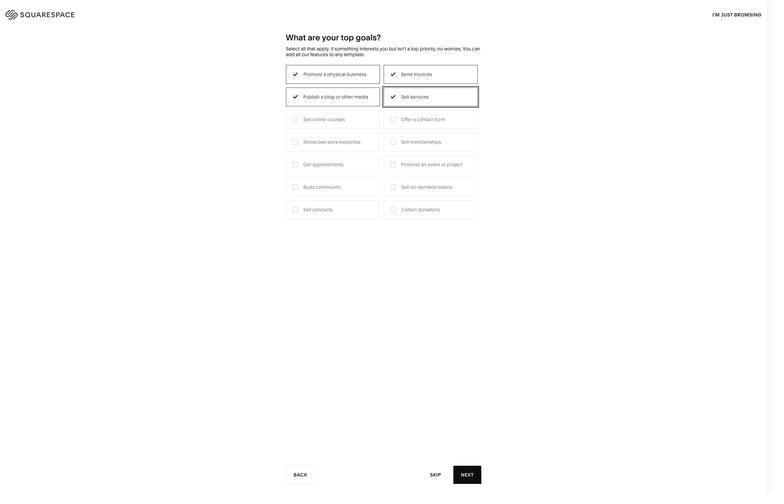 Task type: vqa. For each thing, say whether or not it's contained in the screenshot.
a related to Offer a contact form
yes



Task type: describe. For each thing, give the bounding box(es) containing it.
0 horizontal spatial all
[[296, 51, 301, 58]]

decor
[[399, 94, 413, 100]]

promote an event or project
[[401, 162, 463, 168]]

squarespace logo link
[[13, 8, 163, 19]]

media
[[354, 94, 368, 100]]

fitness
[[380, 114, 396, 120]]

form
[[435, 116, 445, 123]]

select
[[286, 46, 300, 52]]

to
[[330, 51, 334, 58]]

media & podcasts
[[309, 114, 349, 120]]

back
[[294, 472, 307, 478]]

events link
[[309, 124, 331, 130]]

you
[[463, 46, 471, 52]]

sell online courses
[[303, 116, 345, 123]]

& for non-
[[265, 124, 268, 130]]

nature & animals link
[[380, 104, 425, 110]]

i'm just browsing link
[[713, 5, 762, 24]]

any
[[335, 51, 343, 58]]

that
[[307, 46, 316, 52]]

can
[[472, 46, 480, 52]]

nature & animals
[[380, 104, 418, 110]]

nature
[[380, 104, 395, 110]]

build community
[[303, 184, 341, 190]]

collect donations
[[401, 207, 440, 213]]

a inside what are your top goals? select all that apply. if something interests you but isn't a top priority, no worries. you can add all our features to any template.
[[408, 46, 410, 52]]

what
[[286, 33, 306, 42]]

log             in link
[[742, 10, 759, 17]]

offer a contact form
[[401, 116, 445, 123]]

1 vertical spatial top
[[411, 46, 419, 52]]

sell for sell services
[[401, 94, 409, 100]]

sell for sell memberships
[[401, 139, 409, 145]]

log
[[742, 10, 752, 17]]

travel
[[309, 94, 322, 100]]

appointments
[[313, 162, 344, 168]]

sell for sell online courses
[[303, 116, 312, 123]]

if
[[331, 46, 334, 52]]

fitness link
[[380, 114, 403, 120]]

a for offer a contact form
[[413, 116, 416, 123]]

features
[[310, 51, 328, 58]]

community
[[316, 184, 341, 190]]

send
[[401, 71, 413, 77]]

services
[[410, 94, 429, 100]]

community & non-profits
[[238, 124, 294, 130]]

& right estate
[[335, 144, 338, 150]]

videos
[[438, 184, 453, 190]]

what are your top goals? select all that apply. if something interests you but isn't a top priority, no worries. you can add all our features to any template.
[[286, 33, 480, 58]]

0 vertical spatial top
[[341, 33, 354, 42]]

business
[[347, 71, 367, 77]]

dario image
[[294, 230, 473, 470]]

profits
[[280, 124, 294, 130]]

i'm just browsing
[[713, 12, 762, 18]]

animals
[[400, 104, 418, 110]]

but
[[389, 46, 396, 52]]

an
[[421, 162, 427, 168]]

& for podcasts
[[324, 114, 327, 120]]

event
[[428, 162, 440, 168]]

community & non-profits link
[[238, 124, 301, 130]]

sell on-demand videos
[[401, 184, 453, 190]]

offer
[[401, 116, 412, 123]]

promote a physical business
[[303, 71, 367, 77]]

you
[[380, 46, 388, 52]]

promote for promote an event or project
[[401, 162, 420, 168]]

home
[[380, 94, 394, 100]]

or for blog
[[336, 94, 340, 100]]

contact
[[417, 116, 434, 123]]

other
[[342, 94, 353, 100]]

skip button
[[423, 466, 449, 485]]

& for decor
[[395, 94, 398, 100]]

next
[[461, 472, 474, 478]]

promote for promote a physical business
[[303, 71, 322, 77]]

blog
[[325, 94, 335, 100]]

real estate & properties link
[[309, 144, 369, 150]]

template.
[[344, 51, 365, 58]]

online
[[313, 116, 326, 123]]

properties
[[339, 144, 362, 150]]

log             in
[[742, 10, 759, 17]]

a for promote a physical business
[[324, 71, 326, 77]]

home & decor
[[380, 94, 413, 100]]

1 horizontal spatial all
[[301, 46, 306, 52]]

on-
[[410, 184, 418, 190]]

goals?
[[356, 33, 381, 42]]



Task type: locate. For each thing, give the bounding box(es) containing it.
sell
[[401, 94, 409, 100], [303, 116, 312, 123], [401, 139, 409, 145], [401, 184, 409, 190], [303, 207, 312, 213]]

a right offer
[[413, 116, 416, 123]]

&
[[395, 94, 398, 100], [396, 104, 399, 110], [324, 114, 327, 120], [265, 124, 268, 130], [335, 144, 338, 150]]

sell left on-
[[401, 184, 409, 190]]

promote down features
[[303, 71, 322, 77]]

home & decor link
[[380, 94, 420, 100]]

events
[[309, 124, 324, 130]]

0 horizontal spatial promote
[[303, 71, 322, 77]]

next button
[[454, 466, 481, 485]]

media
[[309, 114, 323, 120]]

demand
[[418, 184, 437, 190]]

i'm
[[713, 12, 720, 18]]

real
[[309, 144, 319, 150]]

1 horizontal spatial or
[[441, 162, 446, 168]]

restaurants link
[[309, 104, 342, 110]]

sell for sell products
[[303, 207, 312, 213]]

sell left the memberships
[[401, 139, 409, 145]]

non-
[[269, 124, 280, 130]]

community
[[238, 124, 264, 130]]

& for animals
[[396, 104, 399, 110]]

our
[[302, 51, 309, 58]]

physical
[[327, 71, 346, 77]]

sell memberships
[[401, 139, 441, 145]]

all left the our
[[296, 51, 301, 58]]

showcase work/expertise
[[303, 139, 361, 145]]

dario
[[294, 477, 311, 484]]

get
[[303, 162, 312, 168]]

1 vertical spatial promote
[[401, 162, 420, 168]]

estate
[[320, 144, 334, 150]]

podcasts
[[328, 114, 349, 120]]

1 horizontal spatial top
[[411, 46, 419, 52]]

0 vertical spatial or
[[336, 94, 340, 100]]

restaurants
[[309, 104, 335, 110]]

build
[[303, 184, 315, 190]]

sell up 'nature & animals' link
[[401, 94, 409, 100]]

publish a blog or other media
[[303, 94, 368, 100]]

collect
[[401, 207, 417, 213]]

or right blog
[[336, 94, 340, 100]]

priority,
[[420, 46, 436, 52]]

sell left products
[[303, 207, 312, 213]]

& right media
[[324, 114, 327, 120]]

your
[[322, 33, 339, 42]]

just
[[721, 12, 733, 18]]

apply.
[[317, 46, 330, 52]]

& right nature at the top of page
[[396, 104, 399, 110]]

publish
[[303, 94, 320, 100]]

add
[[286, 51, 295, 58]]

invoices
[[414, 71, 432, 77]]

send invoices
[[401, 71, 432, 77]]

or
[[336, 94, 340, 100], [441, 162, 446, 168]]

0 horizontal spatial or
[[336, 94, 340, 100]]

& left non-
[[265, 124, 268, 130]]

or right event
[[441, 162, 446, 168]]

work/expertise
[[327, 139, 361, 145]]

promote
[[303, 71, 322, 77], [401, 162, 420, 168]]

promote left an at the right of the page
[[401, 162, 420, 168]]

1 horizontal spatial promote
[[401, 162, 420, 168]]

squarespace logo image
[[13, 8, 88, 19]]

0 horizontal spatial top
[[341, 33, 354, 42]]

are
[[308, 33, 320, 42]]

a left blog
[[321, 94, 323, 100]]

weddings
[[309, 134, 332, 140]]

a for publish a blog or other media
[[321, 94, 323, 100]]

real estate & properties
[[309, 144, 362, 150]]

project
[[447, 162, 463, 168]]

something
[[335, 46, 359, 52]]

browsing
[[735, 12, 762, 18]]

no
[[438, 46, 443, 52]]

media & podcasts link
[[309, 114, 356, 120]]

skip
[[430, 472, 441, 478]]

sell up events
[[303, 116, 312, 123]]

dario element
[[294, 230, 473, 470]]

a right isn't
[[408, 46, 410, 52]]

donations
[[418, 207, 440, 213]]

back button
[[286, 466, 315, 485]]

interests
[[360, 46, 379, 52]]

1 vertical spatial or
[[441, 162, 446, 168]]

get appointments
[[303, 162, 344, 168]]

all
[[301, 46, 306, 52], [296, 51, 301, 58]]

isn't
[[398, 46, 406, 52]]

all left "that"
[[301, 46, 306, 52]]

showcase
[[303, 139, 326, 145]]

top up the something
[[341, 33, 354, 42]]

in
[[754, 10, 759, 17]]

& right home
[[395, 94, 398, 100]]

sell for sell on-demand videos
[[401, 184, 409, 190]]

sell products
[[303, 207, 333, 213]]

top right isn't
[[411, 46, 419, 52]]

travel link
[[309, 94, 329, 100]]

0 vertical spatial promote
[[303, 71, 322, 77]]

courses
[[327, 116, 345, 123]]

or for event
[[441, 162, 446, 168]]

a
[[408, 46, 410, 52], [324, 71, 326, 77], [321, 94, 323, 100], [413, 116, 416, 123]]

memberships
[[410, 139, 441, 145]]

products
[[313, 207, 333, 213]]

sell services
[[401, 94, 429, 100]]

a left physical
[[324, 71, 326, 77]]



